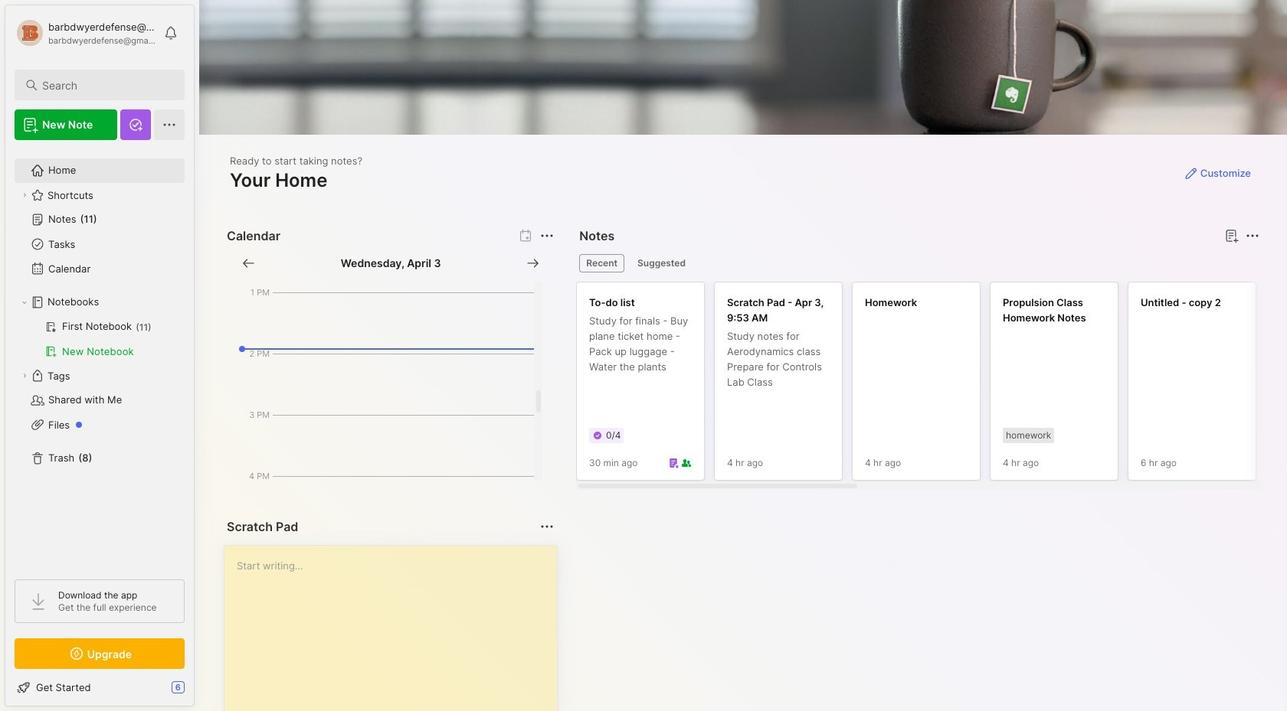 Task type: locate. For each thing, give the bounding box(es) containing it.
1 vertical spatial more actions image
[[538, 518, 557, 536]]

None search field
[[42, 76, 171, 94]]

expand tags image
[[20, 372, 29, 381]]

0 vertical spatial more actions image
[[538, 227, 557, 245]]

group
[[15, 315, 184, 364]]

0 horizontal spatial tab
[[580, 254, 625, 273]]

1 tab from the left
[[580, 254, 625, 273]]

tree
[[5, 149, 194, 566]]

more actions image
[[538, 227, 557, 245], [538, 518, 557, 536]]

tab list
[[580, 254, 1258, 273]]

row group
[[577, 282, 1288, 491]]

Search text field
[[42, 78, 171, 93]]

none search field inside main element
[[42, 76, 171, 94]]

tab
[[580, 254, 625, 273], [631, 254, 693, 273]]

Account field
[[15, 18, 156, 48]]

More actions field
[[537, 225, 558, 247], [1242, 225, 1264, 247], [537, 517, 558, 538]]

Help and Learning task checklist field
[[5, 676, 194, 700]]

1 horizontal spatial tab
[[631, 254, 693, 273]]

more actions image
[[1244, 227, 1262, 245]]



Task type: describe. For each thing, give the bounding box(es) containing it.
Start writing… text field
[[237, 546, 557, 712]]

tree inside main element
[[5, 149, 194, 566]]

main element
[[0, 0, 199, 712]]

2 tab from the left
[[631, 254, 693, 273]]

click to collapse image
[[194, 684, 205, 702]]

expand notebooks image
[[20, 298, 29, 307]]

Choose date to view field
[[341, 256, 441, 271]]

2 more actions image from the top
[[538, 518, 557, 536]]

1 more actions image from the top
[[538, 227, 557, 245]]

group inside tree
[[15, 315, 184, 364]]



Task type: vqa. For each thing, say whether or not it's contained in the screenshot.
Underline image
no



